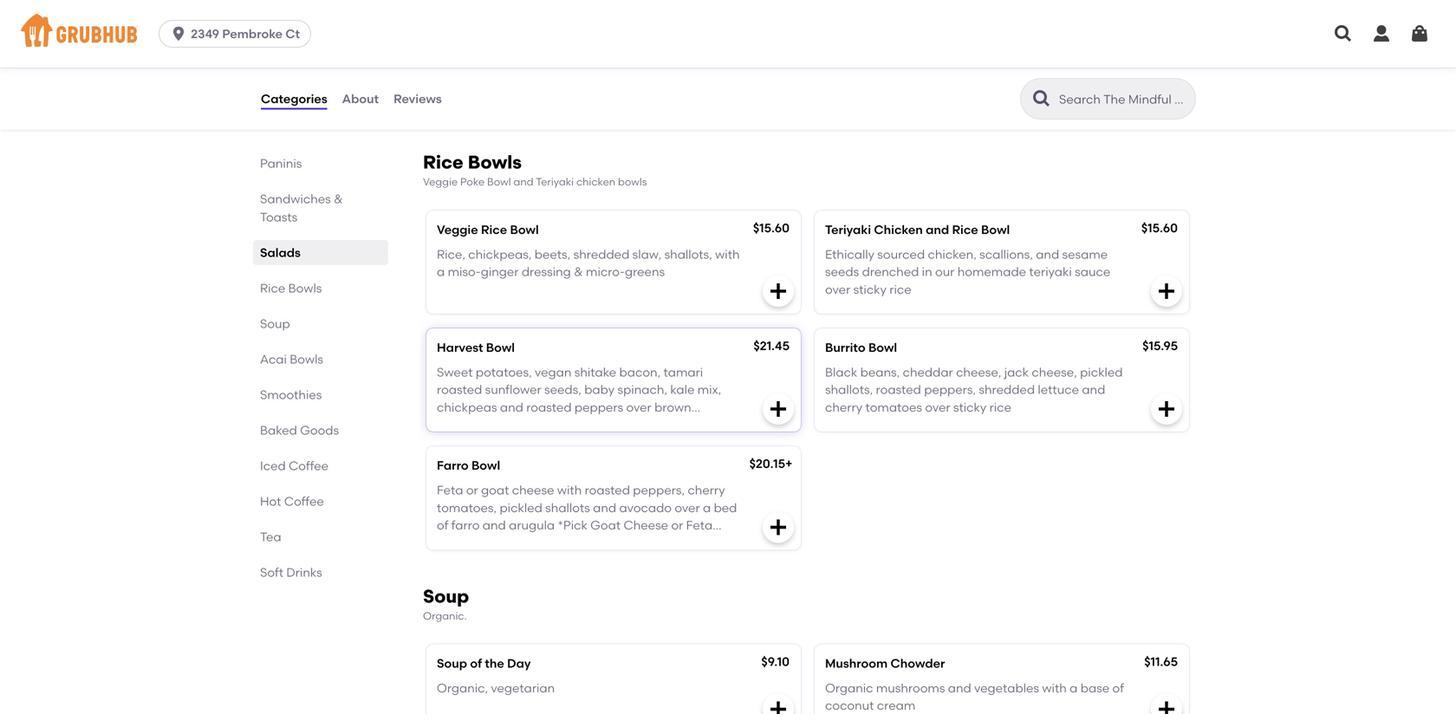 Task type: vqa. For each thing, say whether or not it's contained in the screenshot.
right shallots,
yes



Task type: locate. For each thing, give the bounding box(es) containing it.
ethically sourced chicken, scallions, and sesame seeds drenched in our homemade teriyaki sauce over sticky rice
[[825, 247, 1110, 297]]

and up teriyaki
[[1036, 247, 1059, 262]]

0 horizontal spatial miso-
[[448, 264, 481, 279]]

rice up poke
[[423, 151, 463, 173]]

0 horizontal spatial rice
[[890, 282, 911, 297]]

svg image inside 2349 pembroke ct button
[[170, 25, 187, 42]]

bowls right acai
[[290, 352, 323, 367]]

1 vertical spatial teriyaki
[[825, 222, 871, 237]]

with inside massaged kale, quinoa, chickpeas, roasted peppers, sliced almonds and avocado with a green tahini dressing
[[1053, 56, 1077, 71]]

1 horizontal spatial &
[[574, 264, 583, 279]]

0 horizontal spatial cheese,
[[956, 365, 1001, 380]]

soft drinks
[[260, 565, 322, 580]]

of inside feta or goat cheese with roasted peppers, cherry tomatoes, pickled shallots and avocado over a bed of farro and arugula  *pick goat cheese or feta cheese
[[437, 518, 448, 533]]

0 vertical spatial veggie
[[423, 176, 458, 188]]

cheese down farro
[[437, 536, 482, 550]]

0 vertical spatial sticky
[[853, 282, 887, 297]]

$20.15
[[749, 456, 785, 471]]

& inside rice, chickpeas, beets, shredded slaw, shallots,  with a miso-ginger dressing & micro-greens
[[574, 264, 583, 279]]

chicken,
[[928, 247, 977, 262]]

1 vertical spatial peppers,
[[924, 382, 976, 397]]

roasted up goat
[[585, 483, 630, 497]]

shredded down jack
[[979, 382, 1035, 397]]

shredded inside "black beans, cheddar cheese, jack cheese, pickled shallots, roasted peppers, shredded lettuce and cherry tomatoes over sticky rice"
[[979, 382, 1035, 397]]

ginger down brown
[[676, 418, 714, 432]]

0 vertical spatial or
[[628, 418, 640, 432]]

and up chicken,
[[926, 222, 949, 237]]

chowder
[[891, 656, 945, 671]]

0 vertical spatial &
[[334, 192, 343, 206]]

hot coffee
[[260, 494, 324, 509]]

over inside "black beans, cheddar cheese, jack cheese, pickled shallots, roasted peppers, shredded lettuce and cherry tomatoes over sticky rice"
[[925, 400, 950, 415]]

1 vertical spatial shallots,
[[825, 382, 873, 397]]

2 vertical spatial dressing
[[437, 435, 486, 450]]

shallots, right slaw,
[[664, 247, 712, 262]]

1 vertical spatial veggie
[[437, 222, 478, 237]]

shredded up micro-
[[573, 247, 629, 262]]

or right goat
[[671, 518, 683, 533]]

and left vegetables
[[948, 681, 971, 695]]

balsamic
[[437, 91, 491, 106]]

veggie left poke
[[423, 176, 458, 188]]

miso- down brown
[[643, 418, 676, 432]]

0 vertical spatial cherry
[[825, 400, 862, 415]]

1 horizontal spatial feta
[[686, 518, 713, 533]]

soup for soup
[[260, 316, 290, 331]]

tomatoes down the beans,
[[865, 400, 922, 415]]

bowls for acai bowls
[[290, 352, 323, 367]]

or
[[628, 418, 640, 432], [466, 483, 478, 497], [671, 518, 683, 533]]

housemade mozzarella, heirloom tomatoes and fresh basil over a bed of arugula with our house made balsamic vinaigrette
[[437, 38, 647, 106]]

rice bowls
[[260, 281, 322, 296]]

ginger inside sweet potatoes, vegan shitake bacon, tamari roasted sunflower seeds, baby spinach, kale mix, chickpeas and roasted peppers over brown rice.choice of maple vinaigrette or miso-ginger dressing
[[676, 418, 714, 432]]

avocado
[[997, 56, 1050, 71], [619, 500, 672, 515]]

toasts
[[260, 210, 298, 224]]

0 horizontal spatial shredded
[[573, 247, 629, 262]]

farro
[[451, 518, 480, 533]]

1 vertical spatial or
[[466, 483, 478, 497]]

bed inside feta or goat cheese with roasted peppers, cherry tomatoes, pickled shallots and avocado over a bed of farro and arugula  *pick goat cheese or feta cheese
[[714, 500, 737, 515]]

our
[[528, 74, 547, 88], [935, 264, 955, 279]]

bowl right poke
[[487, 176, 511, 188]]

rice down salads
[[260, 281, 285, 296]]

1 vertical spatial tomatoes
[[865, 400, 922, 415]]

arugula inside feta or goat cheese with roasted peppers, cherry tomatoes, pickled shallots and avocado over a bed of farro and arugula  *pick goat cheese or feta cheese
[[509, 518, 555, 533]]

peppers, down brown
[[633, 483, 685, 497]]

0 horizontal spatial avocado
[[619, 500, 672, 515]]

and left 'fresh'
[[497, 56, 520, 71]]

1 vertical spatial soup
[[423, 585, 469, 607]]

bowls inside rice bowls veggie poke bowl and teriyaki chicken bowls
[[468, 151, 522, 173]]

1 horizontal spatial dressing
[[522, 264, 571, 279]]

1 horizontal spatial pickled
[[1080, 365, 1123, 380]]

our down 'fresh'
[[528, 74, 547, 88]]

0 vertical spatial chickpeas,
[[968, 38, 1031, 53]]

tea
[[260, 530, 281, 544]]

bowl up the goat
[[471, 458, 500, 473]]

with right slaw,
[[715, 247, 740, 262]]

0 vertical spatial shallots,
[[664, 247, 712, 262]]

soup
[[260, 316, 290, 331], [423, 585, 469, 607], [437, 656, 467, 671]]

rice inside rice bowls veggie poke bowl and teriyaki chicken bowls
[[423, 151, 463, 173]]

burrito
[[825, 340, 865, 355]]

soup up acai
[[260, 316, 290, 331]]

1 vertical spatial arugula
[[509, 518, 555, 533]]

the
[[485, 656, 504, 671]]

2 cheese, from the left
[[1032, 365, 1077, 380]]

bed
[[624, 56, 647, 71], [714, 500, 737, 515]]

vinaigrette down peppers
[[562, 418, 625, 432]]

ginger down veggie rice bowl
[[481, 264, 519, 279]]

1 vertical spatial chickpeas,
[[468, 247, 532, 262]]

1 horizontal spatial cheese
[[624, 518, 668, 533]]

miso- inside rice, chickpeas, beets, shredded slaw, shallots,  with a miso-ginger dressing & micro-greens
[[448, 264, 481, 279]]

or up tomatoes,
[[466, 483, 478, 497]]

bowls up poke
[[468, 151, 522, 173]]

1 vertical spatial feta
[[686, 518, 713, 533]]

2 vertical spatial bowls
[[290, 352, 323, 367]]

roasted down "sweet"
[[437, 382, 482, 397]]

mushroom chowder
[[825, 656, 945, 671]]

tomatoes,
[[437, 500, 497, 515]]

tomatoes inside housemade mozzarella, heirloom tomatoes and fresh basil over a bed of arugula with our house made balsamic vinaigrette
[[437, 56, 494, 71]]

black beans, cheddar cheese, jack cheese, pickled shallots, roasted peppers, shredded lettuce and cherry tomatoes over sticky rice
[[825, 365, 1123, 415]]

roasted down the beans,
[[876, 382, 921, 397]]

hot
[[260, 494, 281, 509]]

of left maple
[[507, 418, 518, 432]]

1 vertical spatial coffee
[[284, 494, 324, 509]]

0 horizontal spatial shallots,
[[664, 247, 712, 262]]

organic.
[[423, 610, 467, 622]]

0 horizontal spatial arugula
[[451, 74, 497, 88]]

and right poke
[[513, 176, 533, 188]]

sticky
[[853, 282, 887, 297], [953, 400, 987, 415]]

of right base
[[1112, 681, 1124, 695]]

1 horizontal spatial shallots,
[[825, 382, 873, 397]]

0 vertical spatial coffee
[[289, 458, 329, 473]]

with left green
[[1053, 56, 1077, 71]]

0 vertical spatial our
[[528, 74, 547, 88]]

soup up organic. on the left of the page
[[423, 585, 469, 607]]

$11.65
[[1144, 654, 1178, 669]]

1 $15.60 from the left
[[753, 221, 790, 235]]

or inside sweet potatoes, vegan shitake bacon, tamari roasted sunflower seeds, baby spinach, kale mix, chickpeas and roasted peppers over brown rice.choice of maple vinaigrette or miso-ginger dressing
[[628, 418, 640, 432]]

sweet potatoes, vegan shitake bacon, tamari roasted sunflower seeds, baby spinach, kale mix, chickpeas and roasted peppers over brown rice.choice of maple vinaigrette or miso-ginger dressing
[[437, 365, 721, 450]]

bowls down salads
[[288, 281, 322, 296]]

& left micro-
[[574, 264, 583, 279]]

1 horizontal spatial tomatoes
[[865, 400, 922, 415]]

miso- down the rice,
[[448, 264, 481, 279]]

quinoa,
[[921, 38, 965, 53]]

1 horizontal spatial or
[[628, 418, 640, 432]]

2 horizontal spatial peppers,
[[924, 382, 976, 397]]

chickpeas, down veggie rice bowl
[[468, 247, 532, 262]]

and down sunflower
[[500, 400, 523, 415]]

0 horizontal spatial cheese
[[437, 536, 482, 550]]

iced coffee
[[260, 458, 329, 473]]

chickpeas,
[[968, 38, 1031, 53], [468, 247, 532, 262]]

peppers, down massaged at the right of the page
[[825, 56, 877, 71]]

veggie
[[423, 176, 458, 188], [437, 222, 478, 237]]

1 horizontal spatial $15.60
[[1141, 221, 1178, 235]]

tomatoes down housemade
[[437, 56, 494, 71]]

feta
[[437, 483, 463, 497], [686, 518, 713, 533]]

bowl up scallions,
[[981, 222, 1010, 237]]

0 horizontal spatial bed
[[624, 56, 647, 71]]

veggie rice bowl
[[437, 222, 539, 237]]

cherry
[[825, 400, 862, 415], [688, 483, 725, 497]]

chicken
[[576, 176, 615, 188]]

with left base
[[1042, 681, 1067, 695]]

1 horizontal spatial cherry
[[825, 400, 862, 415]]

soup for soup of the day
[[437, 656, 467, 671]]

svg image
[[1371, 23, 1392, 44], [170, 25, 187, 42], [1156, 82, 1177, 103], [768, 399, 789, 420], [1156, 399, 1177, 420], [768, 517, 789, 538]]

0 horizontal spatial dressing
[[437, 435, 486, 450]]

1 vertical spatial bed
[[714, 500, 737, 515]]

a inside organic mushrooms and vegetables with a base of coconut cream
[[1070, 681, 1078, 695]]

0 vertical spatial avocado
[[997, 56, 1050, 71]]

1 horizontal spatial our
[[935, 264, 955, 279]]

a inside rice, chickpeas, beets, shredded slaw, shallots,  with a miso-ginger dressing & micro-greens
[[437, 264, 445, 279]]

0 vertical spatial rice
[[890, 282, 911, 297]]

0 vertical spatial vinaigrette
[[494, 91, 558, 106]]

sticky inside the ethically sourced chicken, scallions, and sesame seeds drenched in our homemade teriyaki sauce over sticky rice
[[853, 282, 887, 297]]

of up the 'balsamic'
[[437, 74, 448, 88]]

with down 'fresh'
[[500, 74, 525, 88]]

cheese right goat
[[624, 518, 668, 533]]

teriyaki up ethically
[[825, 222, 871, 237]]

2 vertical spatial soup
[[437, 656, 467, 671]]

our inside housemade mozzarella, heirloom tomatoes and fresh basil over a bed of arugula with our house made balsamic vinaigrette
[[528, 74, 547, 88]]

1 vertical spatial our
[[935, 264, 955, 279]]

teriyaki left chicken
[[536, 176, 574, 188]]

0 vertical spatial tomatoes
[[437, 56, 494, 71]]

acai bowls
[[260, 352, 323, 367]]

housemade
[[437, 38, 509, 53]]

0 horizontal spatial chickpeas,
[[468, 247, 532, 262]]

0 horizontal spatial peppers,
[[633, 483, 685, 497]]

$15.95
[[1142, 339, 1178, 353]]

1 vertical spatial rice
[[989, 400, 1011, 415]]

avocado inside massaged kale, quinoa, chickpeas, roasted peppers, sliced almonds and avocado with a green tahini dressing
[[997, 56, 1050, 71]]

1 horizontal spatial cheese,
[[1032, 365, 1077, 380]]

0 vertical spatial teriyaki
[[536, 176, 574, 188]]

0 vertical spatial ginger
[[481, 264, 519, 279]]

cheese,
[[956, 365, 1001, 380], [1032, 365, 1077, 380]]

1 horizontal spatial shredded
[[979, 382, 1035, 397]]

rice up chicken,
[[952, 222, 978, 237]]

salads
[[260, 245, 301, 260]]

or down spinach,
[[628, 418, 640, 432]]

1 vertical spatial &
[[574, 264, 583, 279]]

0 vertical spatial shredded
[[573, 247, 629, 262]]

pickled right jack
[[1080, 365, 1123, 380]]

dressing down rice.choice
[[437, 435, 486, 450]]

dressing down sliced
[[861, 74, 911, 88]]

0 horizontal spatial ginger
[[481, 264, 519, 279]]

almonds
[[917, 56, 968, 71]]

0 vertical spatial soup
[[260, 316, 290, 331]]

rice
[[423, 151, 463, 173], [481, 222, 507, 237], [952, 222, 978, 237], [260, 281, 285, 296]]

roasted inside feta or goat cheese with roasted peppers, cherry tomatoes, pickled shallots and avocado over a bed of farro and arugula  *pick goat cheese or feta cheese
[[585, 483, 630, 497]]

pickled down cheese
[[500, 500, 542, 515]]

2 $15.60 from the left
[[1141, 221, 1178, 235]]

soup for soup organic.
[[423, 585, 469, 607]]

rice down drenched
[[890, 282, 911, 297]]

1 horizontal spatial avocado
[[997, 56, 1050, 71]]

maple
[[521, 418, 559, 432]]

chickpeas, right quinoa,
[[968, 38, 1031, 53]]

peppers, inside feta or goat cheese with roasted peppers, cherry tomatoes, pickled shallots and avocado over a bed of farro and arugula  *pick goat cheese or feta cheese
[[633, 483, 685, 497]]

1 vertical spatial sticky
[[953, 400, 987, 415]]

0 horizontal spatial &
[[334, 192, 343, 206]]

cheese, left jack
[[956, 365, 1001, 380]]

0 horizontal spatial pickled
[[500, 500, 542, 515]]

arugula up the 'balsamic'
[[451, 74, 497, 88]]

0 vertical spatial dressing
[[861, 74, 911, 88]]

teriyaki
[[1029, 264, 1072, 279]]

with up shallots
[[557, 483, 582, 497]]

and right almonds at the top right of page
[[971, 56, 994, 71]]

over inside feta or goat cheese with roasted peppers, cherry tomatoes, pickled shallots and avocado over a bed of farro and arugula  *pick goat cheese or feta cheese
[[675, 500, 700, 515]]

potatoes,
[[476, 365, 532, 380]]

beans,
[[860, 365, 900, 380]]

house
[[550, 74, 585, 88]]

1 vertical spatial bowls
[[288, 281, 322, 296]]

0 horizontal spatial vinaigrette
[[494, 91, 558, 106]]

svg image for ethically sourced chicken, scallions, and sesame seeds drenched in our homemade teriyaki sauce over sticky rice
[[1156, 281, 1177, 302]]

peppers, down cheddar
[[924, 382, 976, 397]]

Search The Mindful Cafe search field
[[1057, 91, 1190, 107]]

arugula down cheese
[[509, 518, 555, 533]]

a inside massaged kale, quinoa, chickpeas, roasted peppers, sliced almonds and avocado with a green tahini dressing
[[1080, 56, 1088, 71]]

chickpeas, inside rice, chickpeas, beets, shredded slaw, shallots,  with a miso-ginger dressing & micro-greens
[[468, 247, 532, 262]]

sunflower
[[485, 382, 541, 397]]

cheese, up lettuce
[[1032, 365, 1077, 380]]

0 vertical spatial miso-
[[448, 264, 481, 279]]

rice inside the ethically sourced chicken, scallions, and sesame seeds drenched in our homemade teriyaki sauce over sticky rice
[[890, 282, 911, 297]]

vinaigrette down 'fresh'
[[494, 91, 558, 106]]

coffee for hot coffee
[[284, 494, 324, 509]]

goat
[[590, 518, 621, 533]]

with inside organic mushrooms and vegetables with a base of coconut cream
[[1042, 681, 1067, 695]]

and inside sweet potatoes, vegan shitake bacon, tamari roasted sunflower seeds, baby spinach, kale mix, chickpeas and roasted peppers over brown rice.choice of maple vinaigrette or miso-ginger dressing
[[500, 400, 523, 415]]

1 vertical spatial cherry
[[688, 483, 725, 497]]

ct
[[285, 26, 300, 41]]

coffee right iced
[[289, 458, 329, 473]]

of left farro
[[437, 518, 448, 533]]

sticky inside "black beans, cheddar cheese, jack cheese, pickled shallots, roasted peppers, shredded lettuce and cherry tomatoes over sticky rice"
[[953, 400, 987, 415]]

0 vertical spatial bed
[[624, 56, 647, 71]]

0 horizontal spatial feta
[[437, 483, 463, 497]]

pickled inside feta or goat cheese with roasted peppers, cherry tomatoes, pickled shallots and avocado over a bed of farro and arugula  *pick goat cheese or feta cheese
[[500, 500, 542, 515]]

dressing inside rice, chickpeas, beets, shredded slaw, shallots,  with a miso-ginger dressing & micro-greens
[[522, 264, 571, 279]]

1 horizontal spatial chickpeas,
[[968, 38, 1031, 53]]

1 horizontal spatial ginger
[[676, 418, 714, 432]]

1 vertical spatial cheese
[[437, 536, 482, 550]]

avocado up goat
[[619, 500, 672, 515]]

1 horizontal spatial sticky
[[953, 400, 987, 415]]

0 horizontal spatial or
[[466, 483, 478, 497]]

harvest bowl
[[437, 340, 515, 355]]

roasted up search icon
[[1034, 38, 1080, 53]]

cherry inside "black beans, cheddar cheese, jack cheese, pickled shallots, roasted peppers, shredded lettuce and cherry tomatoes over sticky rice"
[[825, 400, 862, 415]]

2 horizontal spatial dressing
[[861, 74, 911, 88]]

1 horizontal spatial miso-
[[643, 418, 676, 432]]

roasted inside massaged kale, quinoa, chickpeas, roasted peppers, sliced almonds and avocado with a green tahini dressing
[[1034, 38, 1080, 53]]

$9.10
[[761, 654, 790, 669]]

veggie up the rice,
[[437, 222, 478, 237]]

2 horizontal spatial or
[[671, 518, 683, 533]]

of left the
[[470, 656, 482, 671]]

coffee right hot
[[284, 494, 324, 509]]

1 vertical spatial dressing
[[522, 264, 571, 279]]

cheese
[[624, 518, 668, 533], [437, 536, 482, 550]]

0 vertical spatial feta
[[437, 483, 463, 497]]

0 vertical spatial pickled
[[1080, 365, 1123, 380]]

soup up "organic,"
[[437, 656, 467, 671]]

1 horizontal spatial rice
[[989, 400, 1011, 415]]

coffee for iced coffee
[[289, 458, 329, 473]]

arugula
[[451, 74, 497, 88], [509, 518, 555, 533]]

1 horizontal spatial teriyaki
[[825, 222, 871, 237]]

0 horizontal spatial tomatoes
[[437, 56, 494, 71]]

acai
[[260, 352, 287, 367]]

with inside rice, chickpeas, beets, shredded slaw, shallots,  with a miso-ginger dressing & micro-greens
[[715, 247, 740, 262]]

avocado up search icon
[[997, 56, 1050, 71]]

and right lettuce
[[1082, 382, 1105, 397]]

dressing down beets,
[[522, 264, 571, 279]]

chickpeas
[[437, 400, 497, 415]]

baked goods
[[260, 423, 339, 438]]

1 vertical spatial miso-
[[643, 418, 676, 432]]

miso-
[[448, 264, 481, 279], [643, 418, 676, 432]]

1 horizontal spatial bed
[[714, 500, 737, 515]]

svg image
[[1333, 23, 1354, 44], [1409, 23, 1430, 44], [768, 281, 789, 302], [1156, 281, 1177, 302], [768, 699, 789, 714], [1156, 699, 1177, 714]]

0 vertical spatial bowls
[[468, 151, 522, 173]]

vegetarian
[[491, 681, 555, 695]]

our right in
[[935, 264, 955, 279]]

sandwiches
[[260, 192, 331, 206]]

bacon,
[[619, 365, 661, 380]]

2 vertical spatial peppers,
[[633, 483, 685, 497]]

0 horizontal spatial $15.60
[[753, 221, 790, 235]]

cheese
[[512, 483, 554, 497]]

1 horizontal spatial peppers,
[[825, 56, 877, 71]]

peppers,
[[825, 56, 877, 71], [924, 382, 976, 397], [633, 483, 685, 497]]

over inside sweet potatoes, vegan shitake bacon, tamari roasted sunflower seeds, baby spinach, kale mix, chickpeas and roasted peppers over brown rice.choice of maple vinaigrette or miso-ginger dressing
[[626, 400, 652, 415]]

goat
[[481, 483, 509, 497]]

0 horizontal spatial cherry
[[688, 483, 725, 497]]

sourced
[[877, 247, 925, 262]]

rice down jack
[[989, 400, 1011, 415]]

jack
[[1004, 365, 1029, 380]]

0 horizontal spatial our
[[528, 74, 547, 88]]

shallots, down black
[[825, 382, 873, 397]]

1 vertical spatial vinaigrette
[[562, 418, 625, 432]]

cherry inside feta or goat cheese with roasted peppers, cherry tomatoes, pickled shallots and avocado over a bed of farro and arugula  *pick goat cheese or feta cheese
[[688, 483, 725, 497]]

0 vertical spatial peppers,
[[825, 56, 877, 71]]

burrito bowl
[[825, 340, 897, 355]]

& right sandwiches
[[334, 192, 343, 206]]

1 vertical spatial ginger
[[676, 418, 714, 432]]

0 horizontal spatial teriyaki
[[536, 176, 574, 188]]



Task type: describe. For each thing, give the bounding box(es) containing it.
1 cheese, from the left
[[956, 365, 1001, 380]]

paninis
[[260, 156, 302, 171]]

scallions,
[[980, 247, 1033, 262]]

rice inside "black beans, cheddar cheese, jack cheese, pickled shallots, roasted peppers, shredded lettuce and cherry tomatoes over sticky rice"
[[989, 400, 1011, 415]]

mushroom
[[825, 656, 888, 671]]

day
[[507, 656, 531, 671]]

base
[[1081, 681, 1110, 695]]

svg image for rice, chickpeas, beets, shredded slaw, shallots,  with a miso-ginger dressing & micro-greens
[[768, 281, 789, 302]]

$15.60 for rice, chickpeas, beets, shredded slaw, shallots,  with a miso-ginger dressing & micro-greens
[[753, 221, 790, 235]]

or for over
[[628, 418, 640, 432]]

spinach,
[[618, 382, 667, 397]]

svg image for organic, vegetarian
[[768, 699, 789, 714]]

iced
[[260, 458, 286, 473]]

poke
[[460, 176, 485, 188]]

of inside organic mushrooms and vegetables with a base of coconut cream
[[1112, 681, 1124, 695]]

about
[[342, 91, 379, 106]]

and inside housemade mozzarella, heirloom tomatoes and fresh basil over a bed of arugula with our house made balsamic vinaigrette
[[497, 56, 520, 71]]

slaw,
[[632, 247, 661, 262]]

teriyaki inside rice bowls veggie poke bowl and teriyaki chicken bowls
[[536, 176, 574, 188]]

$20.15 +
[[749, 456, 793, 471]]

roasted up maple
[[526, 400, 572, 415]]

mushrooms
[[876, 681, 945, 695]]

kale,
[[889, 38, 918, 53]]

tomatoes inside "black beans, cheddar cheese, jack cheese, pickled shallots, roasted peppers, shredded lettuce and cherry tomatoes over sticky rice"
[[865, 400, 922, 415]]

shallots, inside "black beans, cheddar cheese, jack cheese, pickled shallots, roasted peppers, shredded lettuce and cherry tomatoes over sticky rice"
[[825, 382, 873, 397]]

soft
[[260, 565, 283, 580]]

$21.45
[[753, 339, 790, 353]]

massaged
[[825, 38, 886, 53]]

svg image for organic mushrooms and vegetables with a base of coconut cream
[[1156, 699, 1177, 714]]

farro
[[437, 458, 469, 473]]

2349
[[191, 26, 219, 41]]

shallots
[[545, 500, 590, 515]]

mozzarella,
[[512, 38, 578, 53]]

teriyaki chicken and rice bowl
[[825, 222, 1010, 237]]

categories
[[261, 91, 327, 106]]

greens
[[625, 264, 665, 279]]

a inside feta or goat cheese with roasted peppers, cherry tomatoes, pickled shallots and avocado over a bed of farro and arugula  *pick goat cheese or feta cheese
[[703, 500, 711, 515]]

veggie inside rice bowls veggie poke bowl and teriyaki chicken bowls
[[423, 176, 458, 188]]

0 vertical spatial cheese
[[624, 518, 668, 533]]

peppers, inside "black beans, cheddar cheese, jack cheese, pickled shallots, roasted peppers, shredded lettuce and cherry tomatoes over sticky rice"
[[924, 382, 976, 397]]

2349 pembroke ct
[[191, 26, 300, 41]]

seeds
[[825, 264, 859, 279]]

of inside housemade mozzarella, heirloom tomatoes and fresh basil over a bed of arugula with our house made balsamic vinaigrette
[[437, 74, 448, 88]]

drinks
[[286, 565, 322, 580]]

seeds,
[[544, 382, 581, 397]]

dressing inside sweet potatoes, vegan shitake bacon, tamari roasted sunflower seeds, baby spinach, kale mix, chickpeas and roasted peppers over brown rice.choice of maple vinaigrette or miso-ginger dressing
[[437, 435, 486, 450]]

sandwiches & toasts
[[260, 192, 343, 224]]

kale
[[670, 382, 695, 397]]

a inside housemade mozzarella, heirloom tomatoes and fresh basil over a bed of arugula with our house made balsamic vinaigrette
[[613, 56, 621, 71]]

ethically
[[825, 247, 874, 262]]

coconut
[[825, 698, 874, 713]]

black
[[825, 365, 857, 380]]

brown
[[654, 400, 691, 415]]

massaged kale, quinoa, chickpeas, roasted peppers, sliced almonds and avocado with a green tahini dressing
[[825, 38, 1125, 88]]

soup organic.
[[423, 585, 469, 622]]

bowls
[[618, 176, 647, 188]]

tamari
[[663, 365, 703, 380]]

bowl up the beans,
[[868, 340, 897, 355]]

peppers
[[575, 400, 623, 415]]

and inside organic mushrooms and vegetables with a base of coconut cream
[[948, 681, 971, 695]]

and inside massaged kale, quinoa, chickpeas, roasted peppers, sliced almonds and avocado with a green tahini dressing
[[971, 56, 994, 71]]

shitake
[[574, 365, 616, 380]]

reviews button
[[393, 68, 443, 130]]

bowl inside rice bowls veggie poke bowl and teriyaki chicken bowls
[[487, 176, 511, 188]]

organic, vegetarian
[[437, 681, 555, 695]]

rice, chickpeas, beets, shredded slaw, shallots,  with a miso-ginger dressing & micro-greens
[[437, 247, 740, 279]]

rice down poke
[[481, 222, 507, 237]]

roasted inside "black beans, cheddar cheese, jack cheese, pickled shallots, roasted peppers, shredded lettuce and cherry tomatoes over sticky rice"
[[876, 382, 921, 397]]

bowls for rice bowls veggie poke bowl and teriyaki chicken bowls
[[468, 151, 522, 173]]

in
[[922, 264, 932, 279]]

main navigation navigation
[[0, 0, 1456, 68]]

dressing inside massaged kale, quinoa, chickpeas, roasted peppers, sliced almonds and avocado with a green tahini dressing
[[861, 74, 911, 88]]

and inside rice bowls veggie poke bowl and teriyaki chicken bowls
[[513, 176, 533, 188]]

vinaigrette inside housemade mozzarella, heirloom tomatoes and fresh basil over a bed of arugula with our house made balsamic vinaigrette
[[494, 91, 558, 106]]

tahini
[[825, 74, 858, 88]]

harvest
[[437, 340, 483, 355]]

drenched
[[862, 264, 919, 279]]

vinaigrette inside sweet potatoes, vegan shitake bacon, tamari roasted sunflower seeds, baby spinach, kale mix, chickpeas and roasted peppers over brown rice.choice of maple vinaigrette or miso-ginger dressing
[[562, 418, 625, 432]]

smoothies
[[260, 387, 322, 402]]

categories button
[[260, 68, 328, 130]]

and inside "black beans, cheddar cheese, jack cheese, pickled shallots, roasted peppers, shredded lettuce and cherry tomatoes over sticky rice"
[[1082, 382, 1105, 397]]

& inside the sandwiches & toasts
[[334, 192, 343, 206]]

goods
[[300, 423, 339, 438]]

bowls for rice bowls
[[288, 281, 322, 296]]

sliced
[[880, 56, 914, 71]]

$15.60 for ethically sourced chicken, scallions, and sesame seeds drenched in our homemade teriyaki sauce over sticky rice
[[1141, 221, 1178, 235]]

feta or goat cheese with roasted peppers, cherry tomatoes, pickled shallots and avocado over a bed of farro and arugula  *pick goat cheese or feta cheese
[[437, 483, 737, 550]]

organic,
[[437, 681, 488, 695]]

bed inside housemade mozzarella, heirloom tomatoes and fresh basil over a bed of arugula with our house made balsamic vinaigrette
[[624, 56, 647, 71]]

baby
[[584, 382, 615, 397]]

chicken
[[874, 222, 923, 237]]

bowl up beets,
[[510, 222, 539, 237]]

sesame
[[1062, 247, 1108, 262]]

bowl up potatoes,
[[486, 340, 515, 355]]

pickled inside "black beans, cheddar cheese, jack cheese, pickled shallots, roasted peppers, shredded lettuce and cherry tomatoes over sticky rice"
[[1080, 365, 1123, 380]]

2349 pembroke ct button
[[159, 20, 318, 48]]

of inside sweet potatoes, vegan shitake bacon, tamari roasted sunflower seeds, baby spinach, kale mix, chickpeas and roasted peppers over brown rice.choice of maple vinaigrette or miso-ginger dressing
[[507, 418, 518, 432]]

and right farro
[[483, 518, 506, 533]]

avocado inside feta or goat cheese with roasted peppers, cherry tomatoes, pickled shallots and avocado over a bed of farro and arugula  *pick goat cheese or feta cheese
[[619, 500, 672, 515]]

cream
[[877, 698, 915, 713]]

micro-
[[586, 264, 625, 279]]

fresh
[[523, 56, 552, 71]]

vegan
[[535, 365, 571, 380]]

shredded inside rice, chickpeas, beets, shredded slaw, shallots,  with a miso-ginger dressing & micro-greens
[[573, 247, 629, 262]]

reviews
[[394, 91, 442, 106]]

and up goat
[[593, 500, 616, 515]]

search icon image
[[1031, 88, 1052, 109]]

arugula inside housemade mozzarella, heirloom tomatoes and fresh basil over a bed of arugula with our house made balsamic vinaigrette
[[451, 74, 497, 88]]

shallots, inside rice, chickpeas, beets, shredded slaw, shallots,  with a miso-ginger dressing & micro-greens
[[664, 247, 712, 262]]

with inside feta or goat cheese with roasted peppers, cherry tomatoes, pickled shallots and avocado over a bed of farro and arugula  *pick goat cheese or feta cheese
[[557, 483, 582, 497]]

over inside the ethically sourced chicken, scallions, and sesame seeds drenched in our homemade teriyaki sauce over sticky rice
[[825, 282, 850, 297]]

sauce
[[1075, 264, 1110, 279]]

with inside housemade mozzarella, heirloom tomatoes and fresh basil over a bed of arugula with our house made balsamic vinaigrette
[[500, 74, 525, 88]]

miso- inside sweet potatoes, vegan shitake bacon, tamari roasted sunflower seeds, baby spinach, kale mix, chickpeas and roasted peppers over brown rice.choice of maple vinaigrette or miso-ginger dressing
[[643, 418, 676, 432]]

lettuce
[[1038, 382, 1079, 397]]

and inside the ethically sourced chicken, scallions, and sesame seeds drenched in our homemade teriyaki sauce over sticky rice
[[1036, 247, 1059, 262]]

ginger inside rice, chickpeas, beets, shredded slaw, shallots,  with a miso-ginger dressing & micro-greens
[[481, 264, 519, 279]]

organic
[[825, 681, 873, 695]]

caprese salad image
[[671, 2, 801, 115]]

massaged kale, quinoa, chickpeas, roasted peppers, sliced almonds and avocado with a green tahini dressing button
[[815, 2, 1189, 115]]

homemade
[[957, 264, 1026, 279]]

about button
[[341, 68, 380, 130]]

or for farro
[[671, 518, 683, 533]]

our inside the ethically sourced chicken, scallions, and sesame seeds drenched in our homemade teriyaki sauce over sticky rice
[[935, 264, 955, 279]]

over inside housemade mozzarella, heirloom tomatoes and fresh basil over a bed of arugula with our house made balsamic vinaigrette
[[585, 56, 610, 71]]

baked
[[260, 423, 297, 438]]

chickpeas, inside massaged kale, quinoa, chickpeas, roasted peppers, sliced almonds and avocado with a green tahini dressing
[[968, 38, 1031, 53]]

vegetables
[[974, 681, 1039, 695]]

made
[[588, 74, 623, 88]]

soup of the day
[[437, 656, 531, 671]]

sweet
[[437, 365, 473, 380]]

peppers, inside massaged kale, quinoa, chickpeas, roasted peppers, sliced almonds and avocado with a green tahini dressing
[[825, 56, 877, 71]]



